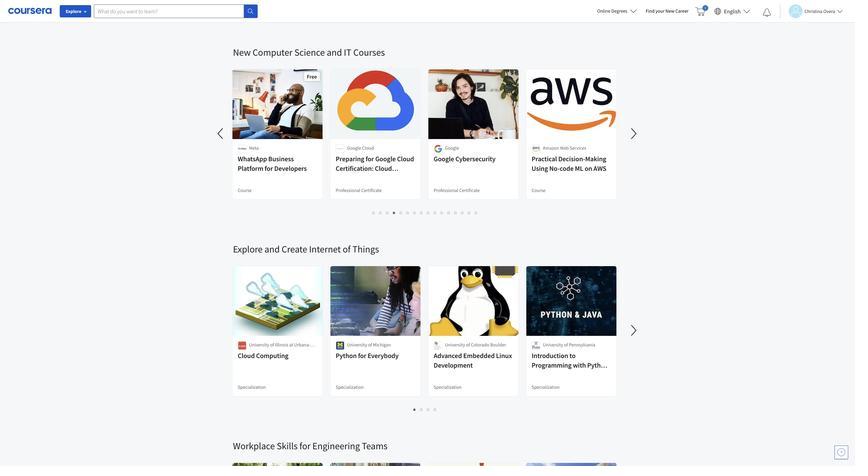 Task type: vqa. For each thing, say whether or not it's contained in the screenshot.
applications
no



Task type: locate. For each thing, give the bounding box(es) containing it.
of left colorado
[[467, 342, 471, 348]]

0 vertical spatial 4 button
[[391, 209, 398, 217]]

2 specialization from the left
[[336, 384, 364, 390]]

0 horizontal spatial 4 button
[[391, 209, 398, 217]]

2 vertical spatial and
[[532, 370, 543, 379]]

google cloud
[[347, 145, 374, 151]]

find your new career link
[[643, 7, 693, 15]]

google inside preparing for google cloud certification: cloud developer
[[376, 154, 396, 163]]

christina overa
[[805, 8, 836, 14]]

and left it
[[327, 46, 342, 58]]

advanced embedded linux development
[[434, 351, 513, 369]]

1 vertical spatial explore
[[233, 243, 263, 255]]

university of michigan
[[347, 342, 391, 348]]

professional up 11
[[434, 187, 459, 193]]

university of pennsylvania image
[[532, 341, 541, 350]]

professional down 'developer' at the top left
[[336, 187, 361, 193]]

python right with
[[588, 361, 609, 369]]

of left illinois
[[270, 342, 274, 348]]

2 inside explore and create internet of things carousel element
[[421, 406, 423, 413]]

4 university from the left
[[543, 342, 564, 348]]

0 horizontal spatial course
[[238, 187, 252, 193]]

0 vertical spatial and
[[327, 46, 342, 58]]

0 horizontal spatial professional certificate
[[336, 187, 382, 193]]

of left pennsylvania
[[565, 342, 569, 348]]

11 button
[[439, 209, 447, 217]]

4 for list inside new computer science and it courses carousel element
[[393, 209, 396, 216]]

university of illinois at urbana- champaign
[[249, 342, 311, 355]]

1 horizontal spatial explore
[[233, 243, 263, 255]]

professional certificate
[[336, 187, 382, 193], [434, 187, 480, 193]]

english button
[[713, 0, 754, 22]]

making
[[586, 154, 607, 163]]

no-
[[550, 164, 560, 173]]

4 button inside explore and create internet of things carousel element
[[432, 406, 439, 413]]

of
[[343, 243, 351, 255], [270, 342, 274, 348], [368, 342, 372, 348], [467, 342, 471, 348], [565, 342, 569, 348]]

for down the google cloud
[[366, 154, 374, 163]]

list
[[233, 12, 618, 19], [233, 209, 618, 217], [233, 406, 618, 413]]

new left computer
[[233, 46, 251, 58]]

1 vertical spatial 1 button
[[412, 406, 419, 413]]

science
[[295, 46, 325, 58]]

3 inside explore and create internet of things carousel element
[[427, 406, 430, 413]]

python inside introduction to programming with python and java
[[588, 361, 609, 369]]

0 horizontal spatial 3
[[386, 209, 389, 216]]

certificate for cybersecurity
[[460, 187, 480, 193]]

of inside university of illinois at urbana- champaign
[[270, 342, 274, 348]]

1 horizontal spatial python
[[588, 361, 609, 369]]

python down 'university of michigan' icon
[[336, 351, 357, 360]]

8 button
[[419, 209, 425, 217]]

1 professional certificate from the left
[[336, 187, 382, 193]]

1
[[373, 209, 376, 216], [414, 406, 417, 413]]

preparing
[[336, 154, 365, 163]]

0 vertical spatial next slide image
[[626, 125, 643, 142]]

4 inside explore and create internet of things carousel element
[[434, 406, 437, 413]]

for down business at top left
[[265, 164, 273, 173]]

3 button for 2 button associated with list inside new computer science and it courses carousel element
[[384, 209, 391, 217]]

1 horizontal spatial 1 button
[[412, 406, 419, 413]]

shopping cart: 1 item image
[[696, 5, 709, 16]]

2 next slide image from the top
[[626, 322, 643, 339]]

0 vertical spatial 2
[[380, 209, 382, 216]]

michigan
[[373, 342, 391, 348]]

None search field
[[94, 4, 258, 18]]

university up 'champaign'
[[249, 342, 269, 348]]

12 button
[[446, 209, 453, 217]]

1 horizontal spatial professional certificate
[[434, 187, 480, 193]]

0 horizontal spatial 3 button
[[384, 209, 391, 217]]

1 inside new computer science and it courses carousel element
[[373, 209, 376, 216]]

previous slide image
[[213, 125, 229, 142]]

certification:
[[336, 164, 374, 173]]

0 vertical spatial 2 button
[[378, 209, 384, 217]]

university up introduction
[[543, 342, 564, 348]]

professional
[[336, 187, 361, 193], [434, 187, 459, 193]]

1 horizontal spatial 3
[[427, 406, 430, 413]]

3 list from the top
[[233, 406, 618, 413]]

and inside introduction to programming with python and java
[[532, 370, 543, 379]]

2 vertical spatial list
[[233, 406, 618, 413]]

15
[[468, 209, 474, 216]]

1 professional from the left
[[336, 187, 361, 193]]

university of illinois at urbana-champaign image
[[238, 341, 247, 350]]

google cybersecurity
[[434, 154, 496, 163]]

1 horizontal spatial professional
[[434, 187, 459, 193]]

university up advanced
[[445, 342, 466, 348]]

university
[[249, 342, 269, 348], [347, 342, 367, 348], [445, 342, 466, 348], [543, 342, 564, 348]]

1 course from the left
[[238, 187, 252, 193]]

things
[[353, 243, 379, 255]]

university for advanced
[[445, 342, 466, 348]]

1 vertical spatial and
[[265, 243, 280, 255]]

2 button for list inside new computer science and it courses carousel element
[[378, 209, 384, 217]]

programming
[[532, 361, 572, 369]]

2
[[380, 209, 382, 216], [421, 406, 423, 413]]

1 horizontal spatial 2
[[421, 406, 423, 413]]

meta image
[[238, 145, 247, 153]]

workplace skills for engineering teams
[[233, 440, 388, 452]]

web
[[561, 145, 569, 151]]

find
[[646, 8, 655, 14]]

1 vertical spatial 4
[[434, 406, 437, 413]]

cloud computing
[[238, 351, 289, 360]]

university of michigan image
[[336, 341, 345, 350]]

1 vertical spatial 2 button
[[419, 406, 425, 413]]

1 vertical spatial list
[[233, 209, 618, 217]]

2 course from the left
[[532, 187, 546, 193]]

0 vertical spatial 3
[[386, 209, 389, 216]]

1 horizontal spatial 4 button
[[432, 406, 439, 413]]

1 vertical spatial 3
[[427, 406, 430, 413]]

3
[[386, 209, 389, 216], [427, 406, 430, 413]]

3 for list inside new computer science and it courses carousel element
[[386, 209, 389, 216]]

13 button
[[453, 209, 460, 217]]

0 vertical spatial 1 button
[[371, 209, 378, 217]]

university inside university of illinois at urbana- champaign
[[249, 342, 269, 348]]

boulder
[[491, 342, 507, 348]]

2 inside new computer science and it courses carousel element
[[380, 209, 382, 216]]

0 vertical spatial new
[[666, 8, 675, 14]]

1 horizontal spatial 1
[[414, 406, 417, 413]]

1 vertical spatial 3 button
[[425, 406, 432, 413]]

1 university from the left
[[249, 342, 269, 348]]

java
[[545, 370, 558, 379]]

code
[[560, 164, 574, 173]]

10
[[434, 209, 440, 216]]

4 inside new computer science and it courses carousel element
[[393, 209, 396, 216]]

champaign
[[249, 349, 272, 355]]

show notifications image
[[764, 9, 772, 17]]

4 specialization from the left
[[532, 384, 560, 390]]

introduction to software product management course by university of alberta, image
[[527, 463, 617, 466]]

professional certificate for preparing
[[336, 187, 382, 193]]

and
[[327, 46, 342, 58], [265, 243, 280, 255], [532, 370, 543, 379]]

0 vertical spatial 1
[[373, 209, 376, 216]]

university up python for everybody
[[347, 342, 367, 348]]

0 horizontal spatial professional
[[336, 187, 361, 193]]

2 professional certificate from the left
[[434, 187, 480, 193]]

specialization
[[238, 384, 266, 390], [336, 384, 364, 390], [434, 384, 462, 390], [532, 384, 560, 390]]

2 horizontal spatial and
[[532, 370, 543, 379]]

3 specialization from the left
[[434, 384, 462, 390]]

certificate up 15 button
[[460, 187, 480, 193]]

professional certificate down 'developer' at the top left
[[336, 187, 382, 193]]

0 vertical spatial list
[[233, 12, 618, 19]]

What do you want to learn? text field
[[94, 4, 244, 18]]

0 horizontal spatial 4
[[393, 209, 396, 216]]

business
[[269, 154, 294, 163]]

for right skills
[[300, 440, 311, 452]]

explore inside explore popup button
[[66, 8, 82, 14]]

1 vertical spatial next slide image
[[626, 322, 643, 339]]

13
[[455, 209, 460, 216]]

0 vertical spatial 3 button
[[384, 209, 391, 217]]

0 horizontal spatial and
[[265, 243, 280, 255]]

16 button
[[473, 209, 481, 217]]

for inside preparing for google cloud certification: cloud developer
[[366, 154, 374, 163]]

explore for explore
[[66, 8, 82, 14]]

certificate
[[362, 187, 382, 193], [460, 187, 480, 193]]

3 inside new computer science and it courses carousel element
[[386, 209, 389, 216]]

agile project management course by google, image
[[331, 463, 421, 466]]

certificate down preparing for google cloud certification: cloud developer on the left of page
[[362, 187, 382, 193]]

1 horizontal spatial and
[[327, 46, 342, 58]]

6
[[407, 209, 410, 216]]

university for cloud
[[249, 342, 269, 348]]

professional certificate up 10 11 12 13 14 15 16
[[434, 187, 480, 193]]

pennsylvania
[[570, 342, 596, 348]]

next slide image
[[626, 125, 643, 142], [626, 322, 643, 339]]

9 button
[[425, 209, 432, 217]]

and left java
[[532, 370, 543, 379]]

2 certificate from the left
[[460, 187, 480, 193]]

for down university of michigan
[[358, 351, 367, 360]]

overa
[[824, 8, 836, 14]]

1 horizontal spatial certificate
[[460, 187, 480, 193]]

course down "platform"
[[238, 187, 252, 193]]

0 horizontal spatial new
[[233, 46, 251, 58]]

0 horizontal spatial certificate
[[362, 187, 382, 193]]

platform
[[238, 164, 264, 173]]

0 horizontal spatial explore
[[66, 8, 82, 14]]

google cloud image
[[336, 145, 345, 153]]

2 university from the left
[[347, 342, 367, 348]]

1 horizontal spatial 3 button
[[425, 406, 432, 413]]

using
[[532, 164, 549, 173]]

your
[[656, 8, 665, 14]]

0 vertical spatial 4
[[393, 209, 396, 216]]

1 horizontal spatial 4
[[434, 406, 437, 413]]

internet
[[309, 243, 341, 255]]

7
[[414, 209, 417, 216]]

1 certificate from the left
[[362, 187, 382, 193]]

3 university from the left
[[445, 342, 466, 348]]

1 vertical spatial python
[[588, 361, 609, 369]]

and inside new computer science and it courses carousel element
[[327, 46, 342, 58]]

1 vertical spatial 1
[[414, 406, 417, 413]]

9
[[427, 209, 430, 216]]

1 list from the top
[[233, 12, 618, 19]]

explore inside explore and create internet of things carousel element
[[233, 243, 263, 255]]

university for introduction
[[543, 342, 564, 348]]

python
[[336, 351, 357, 360], [588, 361, 609, 369]]

specialization for cloud computing
[[238, 384, 266, 390]]

explore
[[66, 8, 82, 14], [233, 243, 263, 255]]

python for everybody
[[336, 351, 399, 360]]

2 list from the top
[[233, 209, 618, 217]]

1 horizontal spatial course
[[532, 187, 546, 193]]

and left create on the left bottom
[[265, 243, 280, 255]]

10 button
[[432, 209, 440, 217]]

1 vertical spatial 4 button
[[432, 406, 439, 413]]

0 vertical spatial python
[[336, 351, 357, 360]]

1 next slide image from the top
[[626, 125, 643, 142]]

new right your
[[666, 8, 675, 14]]

1 button
[[371, 209, 378, 217], [412, 406, 419, 413]]

course down using
[[532, 187, 546, 193]]

degrees
[[612, 8, 628, 14]]

of up python for everybody
[[368, 342, 372, 348]]

0 horizontal spatial 1 button
[[371, 209, 378, 217]]

0 horizontal spatial 1
[[373, 209, 376, 216]]

1 vertical spatial 2
[[421, 406, 423, 413]]

0 horizontal spatial 2 button
[[378, 209, 384, 217]]

new computer science and it courses carousel element
[[213, 26, 643, 222]]

5
[[400, 209, 403, 216]]

professional certificate for google
[[434, 187, 480, 193]]

google
[[347, 145, 361, 151], [445, 145, 460, 151], [376, 154, 396, 163], [434, 154, 455, 163]]

1 specialization from the left
[[238, 384, 266, 390]]

1 horizontal spatial 2 button
[[419, 406, 425, 413]]

specialization for python for everybody
[[336, 384, 364, 390]]

new
[[666, 8, 675, 14], [233, 46, 251, 58]]

engineering
[[313, 440, 360, 452]]

introduction to programming with python and java
[[532, 351, 609, 379]]

workplace skills for engineering teams carousel element
[[230, 419, 856, 466]]

2 professional from the left
[[434, 187, 459, 193]]

university of colorado boulder image
[[434, 341, 443, 350]]

0 vertical spatial explore
[[66, 8, 82, 14]]

skills
[[277, 440, 298, 452]]

0 horizontal spatial 2
[[380, 209, 382, 216]]



Task type: describe. For each thing, give the bounding box(es) containing it.
services
[[570, 145, 587, 151]]

online
[[598, 8, 611, 14]]

amazon web services image
[[532, 145, 541, 153]]

6 button
[[405, 209, 412, 217]]

11
[[441, 209, 447, 216]]

colorado
[[471, 342, 490, 348]]

of left the things
[[343, 243, 351, 255]]

google for google cloud
[[347, 145, 361, 151]]

it
[[344, 46, 352, 58]]

urbana-
[[294, 342, 311, 348]]

help center image
[[838, 448, 846, 457]]

create
[[282, 243, 308, 255]]

of for introduction to programming with python and java
[[565, 342, 569, 348]]

free
[[307, 73, 317, 80]]

4 button for 3 button associated with 2 button associated with list inside new computer science and it courses carousel element
[[391, 209, 398, 217]]

decision-
[[559, 154, 586, 163]]

specialization for introduction to programming with python and java
[[532, 384, 560, 390]]

for inside explore and create internet of things carousel element
[[358, 351, 367, 360]]

developers
[[275, 164, 307, 173]]

linux
[[497, 351, 513, 360]]

workplace
[[233, 440, 275, 452]]

google for google cybersecurity
[[434, 154, 455, 163]]

list inside explore and create internet of things carousel element
[[233, 406, 618, 413]]

google image
[[434, 145, 443, 153]]

ml
[[576, 164, 584, 173]]

at
[[290, 342, 294, 348]]

illinois
[[275, 342, 289, 348]]

everybody
[[368, 351, 399, 360]]

online degrees
[[598, 8, 628, 14]]

amazon web services
[[543, 145, 587, 151]]

certificate for for
[[362, 187, 382, 193]]

courses
[[354, 46, 385, 58]]

cloud inside explore and create internet of things carousel element
[[238, 351, 255, 360]]

professional for preparing for google cloud certification: cloud developer
[[336, 187, 361, 193]]

introduction
[[532, 351, 569, 360]]

2 button for list inside explore and create internet of things carousel element
[[419, 406, 425, 413]]

preparing for google cloud certification: cloud developer
[[336, 154, 414, 182]]

practical
[[532, 154, 558, 163]]

meta
[[249, 145, 259, 151]]

advanced
[[434, 351, 462, 360]]

15 button
[[466, 209, 474, 217]]

university of pennsylvania
[[543, 342, 596, 348]]

explore and create internet of things carousel element
[[230, 222, 856, 419]]

10 11 12 13 14 15 16
[[434, 209, 481, 216]]

google for google
[[445, 145, 460, 151]]

to
[[570, 351, 576, 360]]

whatsapp business platform for developers
[[238, 154, 307, 173]]

hypothesis-driven development course by university of virginia, image
[[429, 463, 519, 466]]

of for cloud computing
[[270, 342, 274, 348]]

developer
[[336, 174, 366, 182]]

explore button
[[60, 5, 91, 17]]

12
[[448, 209, 453, 216]]

16
[[475, 209, 481, 216]]

english
[[725, 8, 742, 15]]

explore for explore and create internet of things
[[233, 243, 263, 255]]

computer
[[253, 46, 293, 58]]

1 button for 2 button related to list inside explore and create internet of things carousel element
[[412, 406, 419, 413]]

university for python
[[347, 342, 367, 348]]

specialization for advanced embedded linux development
[[434, 384, 462, 390]]

amazon
[[543, 145, 560, 151]]

christina
[[805, 8, 823, 14]]

embedded
[[464, 351, 495, 360]]

3 for list inside explore and create internet of things carousel element
[[427, 406, 430, 413]]

online degrees button
[[592, 3, 643, 18]]

with
[[574, 361, 587, 369]]

1 inside explore and create internet of things carousel element
[[414, 406, 417, 413]]

4 button for 3 button for 2 button related to list inside explore and create internet of things carousel element
[[432, 406, 439, 413]]

development
[[434, 361, 473, 369]]

1 horizontal spatial new
[[666, 8, 675, 14]]

career
[[676, 8, 689, 14]]

for inside whatsapp business platform for developers
[[265, 164, 273, 173]]

14
[[462, 209, 467, 216]]

4 for list inside explore and create internet of things carousel element
[[434, 406, 437, 413]]

coding interview preparation course by meta, image
[[233, 463, 323, 466]]

3 button for 2 button related to list inside explore and create internet of things carousel element
[[425, 406, 432, 413]]

course for whatsapp business platform for developers
[[238, 187, 252, 193]]

2 for 3 button for 2 button related to list inside explore and create internet of things carousel element
[[421, 406, 423, 413]]

of for python for everybody
[[368, 342, 372, 348]]

5 button
[[398, 209, 405, 217]]

of for advanced embedded linux development
[[467, 342, 471, 348]]

teams
[[362, 440, 388, 452]]

0 horizontal spatial python
[[336, 351, 357, 360]]

8
[[421, 209, 423, 216]]

coursera image
[[8, 6, 52, 16]]

aws
[[594, 164, 607, 173]]

1 vertical spatial new
[[233, 46, 251, 58]]

1 button for 2 button associated with list inside new computer science and it courses carousel element
[[371, 209, 378, 217]]

2 for 3 button associated with 2 button associated with list inside new computer science and it courses carousel element
[[380, 209, 382, 216]]

christina overa button
[[781, 4, 844, 18]]

on
[[585, 164, 593, 173]]

new computer science and it courses
[[233, 46, 385, 58]]

14 button
[[460, 209, 467, 217]]

7 button
[[412, 209, 419, 217]]

professional for google cybersecurity
[[434, 187, 459, 193]]

university of colorado boulder
[[445, 342, 507, 348]]

explore and create internet of things
[[233, 243, 379, 255]]

course for practical decision-making using no-code ml on aws
[[532, 187, 546, 193]]

computing
[[256, 351, 289, 360]]

find your new career
[[646, 8, 689, 14]]

practical decision-making using no-code ml on aws
[[532, 154, 607, 173]]

cybersecurity
[[456, 154, 496, 163]]

whatsapp
[[238, 154, 267, 163]]

list inside new computer science and it courses carousel element
[[233, 209, 618, 217]]



